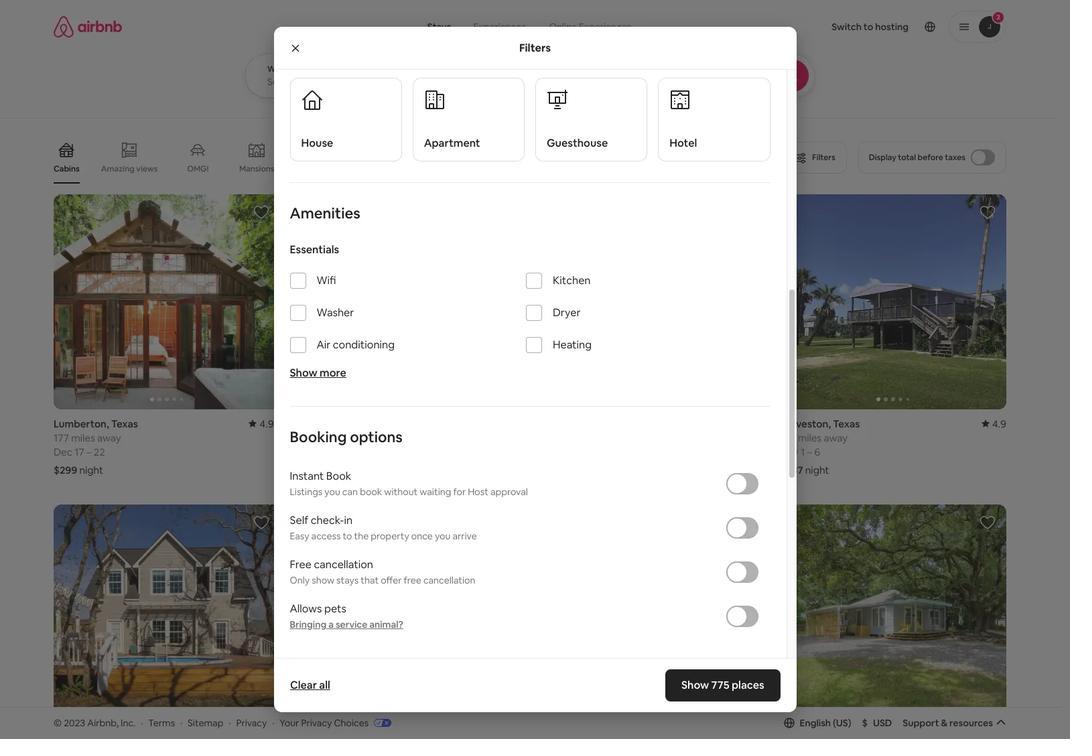 Task type: vqa. For each thing, say whether or not it's contained in the screenshot.
beautiful
no



Task type: describe. For each thing, give the bounding box(es) containing it.
the-
[[757, 163, 773, 174]]

0 horizontal spatial cancellation
[[314, 558, 373, 572]]

the
[[354, 530, 369, 542]]

48
[[296, 431, 308, 444]]

dec for 48
[[296, 445, 315, 458]]

gloster,
[[296, 417, 333, 430]]

775
[[711, 678, 730, 692]]

washer
[[317, 306, 354, 320]]

dryer
[[553, 306, 581, 320]]

night for 7
[[320, 464, 344, 476]]

show for show more
[[290, 366, 318, 380]]

english (us) button
[[784, 717, 852, 729]]

miles for 17
[[71, 431, 95, 444]]

filters dialog
[[274, 23, 797, 713]]

air conditioning
[[317, 338, 395, 352]]

lumberton, texas 177 miles away dec 17 – 22 $299 night
[[54, 417, 138, 476]]

options
[[350, 428, 403, 447]]

night for 22
[[79, 464, 103, 476]]

english
[[800, 717, 831, 729]]

access
[[311, 530, 341, 542]]

online
[[549, 21, 577, 33]]

support & resources button
[[903, 717, 1007, 729]]

approval
[[491, 486, 528, 498]]

4.91 out of 5 average rating image
[[249, 417, 280, 430]]

guesthouse button
[[536, 78, 648, 162]]

2
[[317, 445, 323, 458]]

experiences inside button
[[474, 21, 526, 33]]

clear
[[290, 678, 317, 692]]

4.99 out of 5 average rating image
[[249, 727, 280, 739]]

1 horizontal spatial cancellation
[[424, 575, 476, 587]]

mississippi
[[335, 417, 385, 430]]

6
[[815, 445, 821, 458]]

group containing amazing views
[[54, 131, 788, 184]]

house
[[301, 136, 333, 150]]

arrive
[[453, 530, 477, 542]]

countryside
[[539, 164, 586, 174]]

show 775 places link
[[665, 670, 781, 702]]

for
[[453, 486, 466, 498]]

usd
[[873, 717, 892, 729]]

sitemap
[[188, 717, 223, 729]]

your privacy choices link
[[280, 717, 392, 730]]

that
[[361, 575, 379, 587]]

clear all button
[[283, 672, 337, 699]]

you inside "instant book listings you can book without waiting for host approval"
[[325, 486, 340, 498]]

free
[[290, 558, 312, 572]]

can
[[342, 486, 358, 498]]

galveston,
[[781, 417, 831, 430]]

national parks
[[666, 163, 721, 174]]

places
[[732, 678, 764, 692]]

off-
[[742, 163, 757, 174]]

property
[[371, 530, 409, 542]]

a
[[329, 619, 334, 631]]

– for 22
[[86, 445, 91, 458]]

without
[[384, 486, 418, 498]]

4.9 out of 5 average rating image
[[982, 417, 1007, 430]]

Where field
[[267, 76, 443, 88]]

3 · from the left
[[229, 717, 231, 729]]

resources
[[950, 717, 993, 729]]

nov
[[781, 445, 799, 458]]

show
[[312, 575, 335, 587]]

4 · from the left
[[272, 717, 274, 729]]

texas for 177 miles away
[[111, 417, 138, 430]]

away for gloster,
[[336, 431, 360, 444]]

lumberton,
[[54, 417, 109, 430]]

display total before taxes
[[869, 152, 966, 163]]

2 experiences from the left
[[579, 21, 632, 33]]

apartment
[[424, 136, 480, 150]]

sitemap link
[[188, 717, 223, 729]]

hotel button
[[658, 78, 771, 162]]

1 privacy from the left
[[236, 717, 267, 729]]

none search field containing stays
[[245, 0, 852, 98]]

privacy link
[[236, 717, 267, 729]]

miles for 1
[[798, 431, 822, 444]]

free
[[404, 575, 422, 587]]

host
[[468, 486, 489, 498]]

vineyards
[[297, 164, 335, 174]]

self check-in easy access to the property once you arrive
[[290, 514, 477, 542]]

your
[[280, 717, 299, 729]]

1 · from the left
[[141, 717, 143, 729]]

in
[[344, 514, 353, 528]]

gloster, mississippi 48 miles away dec 2 – 7 $145 night
[[296, 417, 385, 476]]

once
[[411, 530, 433, 542]]

terms
[[148, 717, 175, 729]]

hotel
[[670, 136, 697, 150]]

more
[[320, 366, 346, 380]]

241
[[781, 431, 796, 444]]

night for 6
[[806, 464, 829, 476]]

terms link
[[148, 717, 175, 729]]

add to wishlist: shoreacres , texas image
[[253, 515, 269, 531]]

show for show 775 places
[[682, 678, 709, 692]]

(us)
[[833, 717, 852, 729]]

english (us)
[[800, 717, 852, 729]]

galveston, texas 241 miles away nov 1 – 6 $237 night
[[781, 417, 860, 476]]

conditioning
[[333, 338, 395, 352]]

cabins
[[54, 164, 80, 174]]



Task type: locate. For each thing, give the bounding box(es) containing it.
0 horizontal spatial texas
[[111, 417, 138, 430]]

add to wishlist: galveston, texas image
[[980, 204, 996, 221]]

17
[[75, 445, 84, 458]]

0 vertical spatial show
[[290, 366, 318, 380]]

away for galveston,
[[824, 431, 848, 444]]

2 horizontal spatial show
[[682, 678, 709, 692]]

– right 17
[[86, 445, 91, 458]]

4.95 out of 5 average rating image
[[733, 727, 764, 739]]

·
[[141, 717, 143, 729], [180, 717, 182, 729], [229, 717, 231, 729], [272, 717, 274, 729]]

1 vertical spatial you
[[435, 530, 451, 542]]

omg!
[[187, 164, 209, 174]]

2 horizontal spatial –
[[807, 445, 812, 458]]

waiting
[[420, 486, 451, 498]]

your privacy choices
[[280, 717, 369, 729]]

apartment button
[[413, 78, 525, 162]]

0 horizontal spatial night
[[79, 464, 103, 476]]

clear all
[[290, 678, 330, 692]]

dec left 2
[[296, 445, 315, 458]]

1 horizontal spatial miles
[[310, 431, 334, 444]]

bringing a service animal? button
[[290, 619, 403, 631]]

4.88 out of 5 average rating image
[[491, 727, 522, 739]]

show inside show map button
[[499, 658, 523, 670]]

3 away from the left
[[824, 431, 848, 444]]

– for 6
[[807, 445, 812, 458]]

amazing
[[101, 163, 135, 174]]

miles down galveston,
[[798, 431, 822, 444]]

miles inside gloster, mississippi 48 miles away dec 2 – 7 $145 night
[[310, 431, 334, 444]]

texas right lumberton,
[[111, 417, 138, 430]]

miles inside galveston, texas 241 miles away nov 1 – 6 $237 night
[[798, 431, 822, 444]]

away inside the lumberton, texas 177 miles away dec 17 – 22 $299 night
[[97, 431, 121, 444]]

texas inside galveston, texas 241 miles away nov 1 – 6 $237 night
[[833, 417, 860, 430]]

wifi
[[317, 274, 336, 288]]

group
[[54, 131, 788, 184], [54, 194, 280, 409], [296, 194, 522, 409], [538, 194, 764, 409], [781, 194, 1007, 409], [54, 504, 280, 719], [296, 504, 522, 719], [538, 504, 764, 719], [781, 504, 1007, 719]]

night inside the lumberton, texas 177 miles away dec 17 – 22 $299 night
[[79, 464, 103, 476]]

– inside gloster, mississippi 48 miles away dec 2 – 7 $145 night
[[325, 445, 330, 458]]

0 horizontal spatial privacy
[[236, 717, 267, 729]]

views
[[136, 163, 158, 174]]

allows
[[290, 602, 322, 616]]

1 experiences from the left
[[474, 21, 526, 33]]

privacy right your
[[301, 717, 332, 729]]

1 away from the left
[[97, 431, 121, 444]]

only
[[290, 575, 310, 587]]

cancellation right free
[[424, 575, 476, 587]]

2 · from the left
[[180, 717, 182, 729]]

to
[[343, 530, 352, 542]]

1 vertical spatial cancellation
[[424, 575, 476, 587]]

treehouses
[[356, 164, 400, 174]]

$237
[[781, 464, 803, 476]]

0 vertical spatial you
[[325, 486, 340, 498]]

dec down 177
[[54, 445, 72, 458]]

miles up 2
[[310, 431, 334, 444]]

away inside gloster, mississippi 48 miles away dec 2 – 7 $145 night
[[336, 431, 360, 444]]

cancellation
[[314, 558, 373, 572], [424, 575, 476, 587]]

off-the-grid
[[742, 163, 788, 174]]

dec for 177
[[54, 445, 72, 458]]

– left 7
[[325, 445, 330, 458]]

show for show map
[[499, 658, 523, 670]]

miles for 2
[[310, 431, 334, 444]]

night inside gloster, mississippi 48 miles away dec 2 – 7 $145 night
[[320, 464, 344, 476]]

miles down lumberton,
[[71, 431, 95, 444]]

· right inc.
[[141, 717, 143, 729]]

2 away from the left
[[336, 431, 360, 444]]

· right terms link
[[180, 717, 182, 729]]

grid
[[773, 163, 788, 174]]

1 horizontal spatial texas
[[833, 417, 860, 430]]

night down 7
[[320, 464, 344, 476]]

easy
[[290, 530, 309, 542]]

kitchen
[[553, 274, 591, 288]]

1 horizontal spatial –
[[325, 445, 330, 458]]

4.82 out of 5 average rating image
[[976, 727, 1007, 739]]

filters
[[519, 41, 551, 55]]

mansions
[[239, 164, 275, 174]]

booking
[[290, 428, 347, 447]]

you inside the self check-in easy access to the property once you arrive
[[435, 530, 451, 542]]

offer
[[381, 575, 402, 587]]

heating
[[553, 338, 592, 352]]

self
[[290, 514, 309, 528]]

0 vertical spatial cancellation
[[314, 558, 373, 572]]

national
[[666, 163, 698, 174]]

0 horizontal spatial experiences
[[474, 21, 526, 33]]

2 horizontal spatial night
[[806, 464, 829, 476]]

7
[[332, 445, 337, 458]]

bringing
[[290, 619, 327, 631]]

show map button
[[486, 648, 575, 680]]

2023
[[64, 717, 85, 729]]

show left more
[[290, 366, 318, 380]]

service
[[336, 619, 368, 631]]

away for lumberton,
[[97, 431, 121, 444]]

1 horizontal spatial privacy
[[301, 717, 332, 729]]

experiences right online
[[579, 21, 632, 33]]

· left privacy link
[[229, 717, 231, 729]]

1 – from the left
[[86, 445, 91, 458]]

night inside galveston, texas 241 miles away nov 1 – 6 $237 night
[[806, 464, 829, 476]]

1 night from the left
[[79, 464, 103, 476]]

privacy left your
[[236, 717, 267, 729]]

3 – from the left
[[807, 445, 812, 458]]

$ usd
[[862, 717, 892, 729]]

–
[[86, 445, 91, 458], [325, 445, 330, 458], [807, 445, 812, 458]]

4.91
[[260, 417, 280, 430]]

add to wishlist: pensacola, florida image
[[738, 515, 754, 531]]

parks
[[700, 163, 721, 174]]

1 horizontal spatial away
[[336, 431, 360, 444]]

3 night from the left
[[806, 464, 829, 476]]

listings
[[290, 486, 323, 498]]

guesthouse
[[547, 136, 608, 150]]

1 horizontal spatial night
[[320, 464, 344, 476]]

you down book
[[325, 486, 340, 498]]

choices
[[334, 717, 369, 729]]

house button
[[290, 78, 402, 162]]

away down galveston,
[[824, 431, 848, 444]]

miles inside the lumberton, texas 177 miles away dec 17 – 22 $299 night
[[71, 431, 95, 444]]

privacy
[[236, 717, 267, 729], [301, 717, 332, 729]]

inc.
[[121, 717, 136, 729]]

book
[[326, 469, 351, 483]]

amazing views
[[101, 163, 158, 174]]

– for 7
[[325, 445, 330, 458]]

1
[[801, 445, 805, 458]]

2 night from the left
[[320, 464, 344, 476]]

0 horizontal spatial away
[[97, 431, 121, 444]]

1 dec from the left
[[54, 445, 72, 458]]

before
[[918, 152, 944, 163]]

add to wishlist: lumberton, texas image
[[253, 204, 269, 221]]

book
[[360, 486, 382, 498]]

– right '1' at bottom right
[[807, 445, 812, 458]]

2 – from the left
[[325, 445, 330, 458]]

experiences up filters
[[474, 21, 526, 33]]

away up 22
[[97, 431, 121, 444]]

support
[[903, 717, 939, 729]]

profile element
[[664, 0, 1007, 54]]

booking options
[[290, 428, 403, 447]]

terms · sitemap · privacy
[[148, 717, 267, 729]]

2 texas from the left
[[833, 417, 860, 430]]

© 2023 airbnb, inc. ·
[[54, 717, 143, 729]]

where
[[267, 64, 293, 74]]

dec inside the lumberton, texas 177 miles away dec 17 – 22 $299 night
[[54, 445, 72, 458]]

2 horizontal spatial miles
[[798, 431, 822, 444]]

texas right galveston,
[[833, 417, 860, 430]]

show left map
[[499, 658, 523, 670]]

None search field
[[245, 0, 852, 98]]

display total before taxes button
[[858, 141, 1007, 174]]

support & resources
[[903, 717, 993, 729]]

night down 22
[[79, 464, 103, 476]]

2 privacy from the left
[[301, 717, 332, 729]]

&
[[941, 717, 948, 729]]

0 horizontal spatial you
[[325, 486, 340, 498]]

2 miles from the left
[[310, 431, 334, 444]]

1 miles from the left
[[71, 431, 95, 444]]

away down mississippi
[[336, 431, 360, 444]]

you right once
[[435, 530, 451, 542]]

177
[[54, 431, 69, 444]]

22
[[94, 445, 105, 458]]

free cancellation only show stays that offer free cancellation
[[290, 558, 476, 587]]

1 horizontal spatial experiences
[[579, 21, 632, 33]]

texas
[[111, 417, 138, 430], [833, 417, 860, 430]]

1 texas from the left
[[111, 417, 138, 430]]

2 horizontal spatial away
[[824, 431, 848, 444]]

add to wishlist: gulfport, mississippi image
[[980, 515, 996, 531]]

0 horizontal spatial –
[[86, 445, 91, 458]]

check-
[[311, 514, 344, 528]]

1 horizontal spatial show
[[499, 658, 523, 670]]

2 dec from the left
[[296, 445, 315, 458]]

away inside galveston, texas 241 miles away nov 1 – 6 $237 night
[[824, 431, 848, 444]]

night
[[79, 464, 103, 476], [320, 464, 344, 476], [806, 464, 829, 476]]

show
[[290, 366, 318, 380], [499, 658, 523, 670], [682, 678, 709, 692]]

0 horizontal spatial dec
[[54, 445, 72, 458]]

online experiences
[[549, 21, 632, 33]]

animal?
[[370, 619, 403, 631]]

night down 6
[[806, 464, 829, 476]]

– inside galveston, texas 241 miles away nov 1 – 6 $237 night
[[807, 445, 812, 458]]

· left your
[[272, 717, 274, 729]]

what can we help you find? tab list
[[417, 13, 538, 40]]

stays
[[337, 575, 359, 587]]

$
[[862, 717, 868, 729]]

0 horizontal spatial miles
[[71, 431, 95, 444]]

1 horizontal spatial dec
[[296, 445, 315, 458]]

3 miles from the left
[[798, 431, 822, 444]]

essentials
[[290, 243, 339, 257]]

texas for 241 miles away
[[833, 417, 860, 430]]

2 vertical spatial show
[[682, 678, 709, 692]]

show left 775 at the bottom of the page
[[682, 678, 709, 692]]

taxes
[[945, 152, 966, 163]]

pets
[[324, 602, 347, 616]]

1 horizontal spatial you
[[435, 530, 451, 542]]

cancellation up stays
[[314, 558, 373, 572]]

stays button
[[417, 13, 462, 40]]

– inside the lumberton, texas 177 miles away dec 17 – 22 $299 night
[[86, 445, 91, 458]]

stays tab panel
[[245, 54, 852, 98]]

dec
[[54, 445, 72, 458], [296, 445, 315, 458]]

0 horizontal spatial show
[[290, 366, 318, 380]]

display
[[869, 152, 897, 163]]

dec inside gloster, mississippi 48 miles away dec 2 – 7 $145 night
[[296, 445, 315, 458]]

1 vertical spatial show
[[499, 658, 523, 670]]

texas inside the lumberton, texas 177 miles away dec 17 – 22 $299 night
[[111, 417, 138, 430]]



